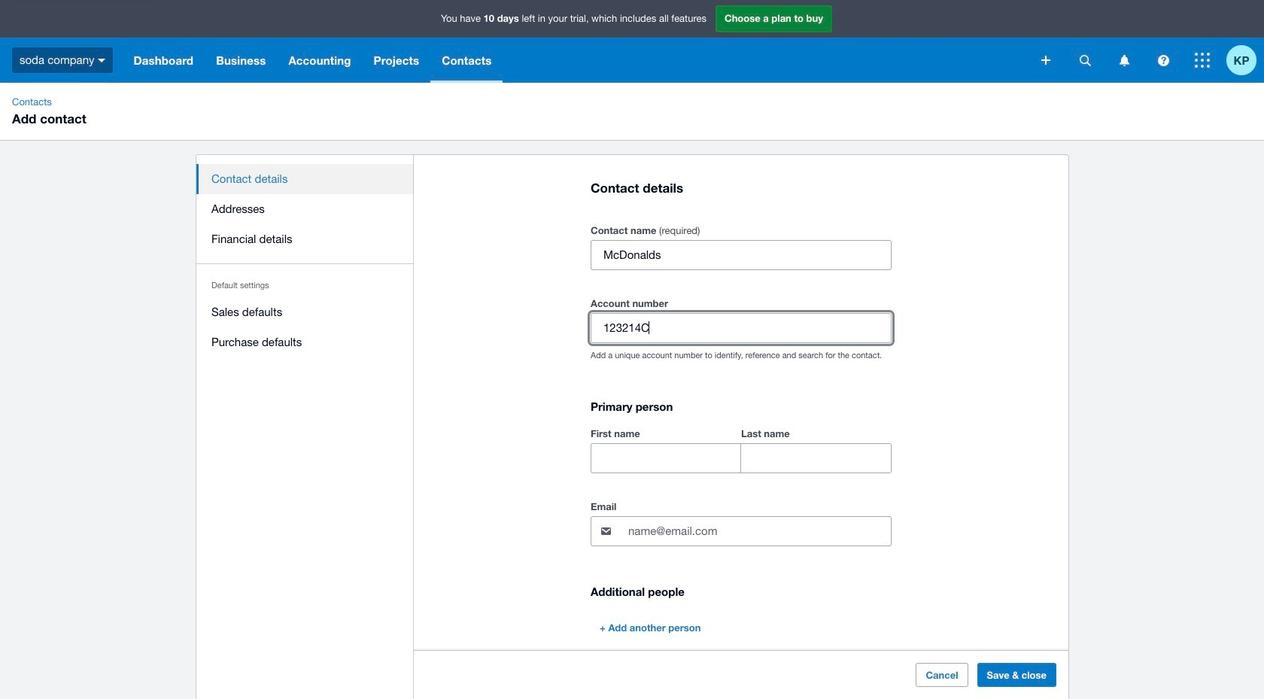 Task type: vqa. For each thing, say whether or not it's contained in the screenshot.
group
yes



Task type: describe. For each thing, give the bounding box(es) containing it.
2 horizontal spatial svg image
[[1196, 53, 1211, 68]]

1 horizontal spatial svg image
[[1120, 55, 1130, 66]]

0 horizontal spatial svg image
[[1042, 56, 1051, 65]]

A business or person's name field
[[592, 241, 892, 270]]



Task type: locate. For each thing, give the bounding box(es) containing it.
svg image
[[1196, 53, 1211, 68], [1080, 55, 1091, 66], [98, 59, 106, 62]]

svg image
[[1120, 55, 1130, 66], [1158, 55, 1170, 66], [1042, 56, 1051, 65]]

menu
[[197, 155, 414, 367]]

0 horizontal spatial svg image
[[98, 59, 106, 62]]

1 horizontal spatial svg image
[[1080, 55, 1091, 66]]

None field
[[592, 314, 892, 343], [592, 444, 741, 473], [742, 444, 892, 473], [592, 314, 892, 343], [592, 444, 741, 473], [742, 444, 892, 473]]

banner
[[0, 0, 1265, 83]]

group
[[591, 425, 892, 474]]

2 horizontal spatial svg image
[[1158, 55, 1170, 66]]

name@email.com text field
[[627, 517, 892, 546]]



